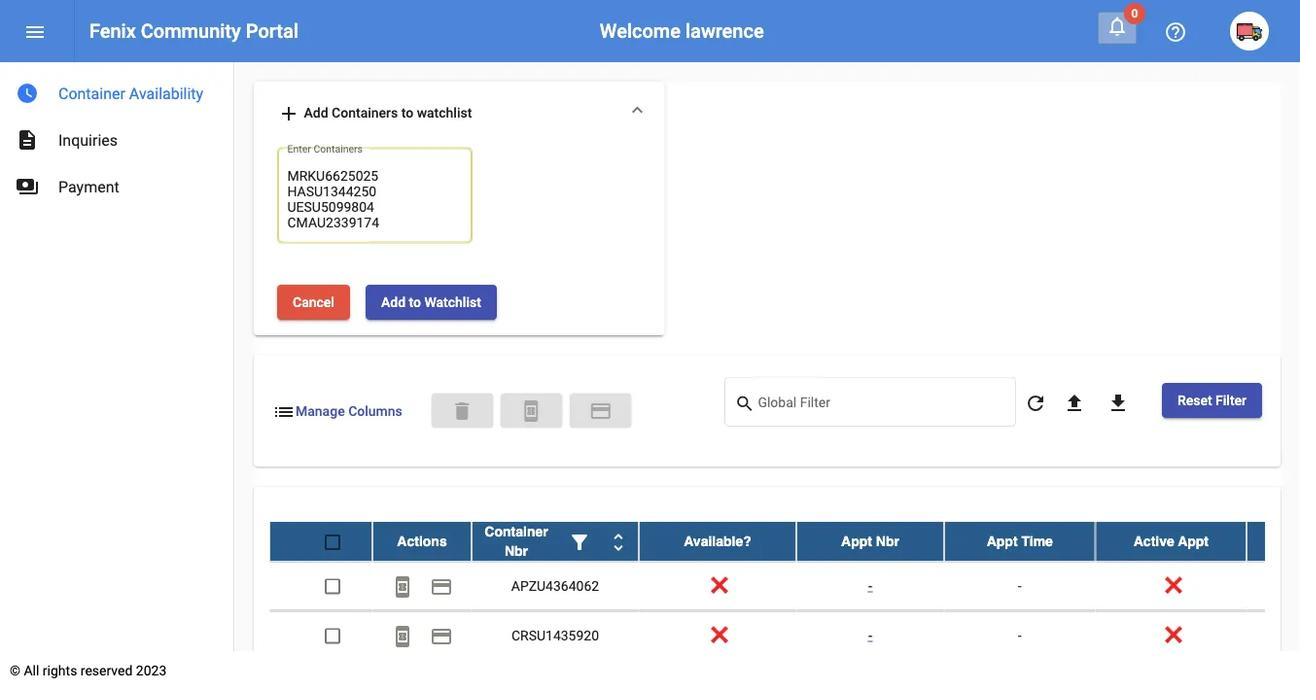 Task type: vqa. For each thing, say whether or not it's contained in the screenshot.


Task type: describe. For each thing, give the bounding box(es) containing it.
manage
[[296, 404, 345, 420]]

watchlist
[[417, 105, 472, 121]]

portal
[[246, 19, 298, 42]]

available? column header
[[639, 522, 797, 561]]

0 vertical spatial payment
[[589, 400, 612, 423]]

container availability
[[58, 84, 203, 103]]

no color image inside navigation
[[16, 128, 39, 152]]

cell for apzu4364062
[[1247, 562, 1300, 610]]

no color image inside help_outline popup button
[[1164, 20, 1188, 44]]

book_online button for crsu1435920
[[383, 616, 422, 655]]

filter_alt
[[568, 530, 591, 554]]

book_online button for apzu4364062
[[383, 566, 422, 605]]

delete
[[451, 400, 474, 423]]

notifications_none
[[1106, 15, 1129, 38]]

refresh
[[1024, 392, 1047, 415]]

row containing filter_alt
[[269, 522, 1300, 562]]

filter_alt button
[[560, 522, 599, 561]]

reset
[[1178, 392, 1212, 408]]

grid containing filter_alt
[[269, 522, 1300, 691]]

no color image containing search
[[735, 392, 758, 416]]

navigation containing watch_later
[[0, 62, 233, 210]]

cancel button
[[277, 285, 350, 320]]

column header containing filter_alt
[[472, 522, 639, 561]]

welcome
[[600, 19, 681, 42]]

file_upload button
[[1055, 383, 1094, 422]]

container for nbr
[[485, 524, 548, 539]]

fenix
[[89, 19, 136, 42]]

no color image inside refresh button
[[1024, 392, 1047, 415]]

apzu4364062
[[511, 578, 599, 594]]

add inside button
[[381, 294, 406, 310]]

file_download button
[[1099, 383, 1138, 422]]

©
[[10, 663, 20, 679]]

no color image containing list
[[272, 400, 296, 423]]

reset filter button
[[1162, 383, 1262, 418]]

no color image inside file_download button
[[1107, 392, 1130, 415]]

refresh button
[[1016, 383, 1055, 422]]

delete image
[[451, 400, 474, 423]]

lawrence
[[686, 19, 764, 42]]

0 vertical spatial book_online button
[[500, 394, 562, 429]]

cancel
[[293, 294, 334, 310]]

active appt
[[1134, 533, 1209, 549]]

reserved
[[81, 663, 133, 679]]

appt nbr
[[841, 533, 900, 549]]

© all rights reserved 2023
[[10, 663, 167, 679]]

no color image containing book_online
[[391, 575, 414, 598]]

0 vertical spatial payment button
[[569, 394, 631, 429]]

rights
[[43, 663, 77, 679]]

file_upload
[[1063, 392, 1086, 415]]

list manage columns
[[272, 400, 402, 423]]

appt for appt nbr
[[841, 533, 872, 549]]

appt for appt time
[[987, 533, 1018, 549]]

add to watchlist button
[[366, 285, 497, 320]]

book_online for apzu4364062
[[391, 575, 414, 598]]

no color image containing watch_later
[[16, 82, 39, 105]]

file_download
[[1107, 392, 1130, 415]]

watchlist
[[424, 294, 481, 310]]

actions
[[397, 533, 447, 549]]

no color image for payment 'button' related to crsu1435920
[[430, 625, 453, 648]]

no color image containing payments
[[16, 175, 39, 198]]

cell for crsu1435920
[[1247, 611, 1300, 660]]

nbr for container nbr
[[505, 543, 528, 559]]

no color image inside filter_alt popup button
[[568, 530, 591, 554]]



Task type: locate. For each thing, give the bounding box(es) containing it.
0 horizontal spatial column header
[[472, 522, 639, 561]]

no color image for file_upload button
[[1063, 392, 1086, 415]]

unfold_more button
[[599, 522, 638, 561]]

0 vertical spatial add
[[304, 105, 328, 121]]

no color image containing notifications_none
[[1106, 15, 1129, 38]]

payment
[[58, 177, 119, 196]]

no color image for unfold_more button
[[607, 530, 630, 554]]

container up inquiries at the top left of page
[[58, 84, 125, 103]]

1 cell from the top
[[1247, 562, 1300, 610]]

cell
[[1247, 562, 1300, 610], [1247, 611, 1300, 660]]

1 vertical spatial container
[[485, 524, 548, 539]]

2 cell from the top
[[1247, 611, 1300, 660]]

book_online button
[[500, 394, 562, 429], [383, 566, 422, 605], [383, 616, 422, 655]]

3 row from the top
[[269, 611, 1300, 661]]

unfold_more
[[607, 530, 630, 554]]

1 horizontal spatial column header
[[1247, 522, 1300, 561]]

all
[[24, 663, 39, 679]]

no color image
[[1164, 20, 1188, 44], [16, 82, 39, 105], [16, 175, 39, 198], [1024, 392, 1047, 415], [1107, 392, 1130, 415], [735, 392, 758, 416], [272, 400, 296, 423], [520, 400, 543, 423], [589, 400, 612, 423], [568, 530, 591, 554], [391, 625, 414, 648]]

add to watchlist
[[381, 294, 481, 310]]

container inside "row"
[[485, 524, 548, 539]]

welcome lawrence
[[600, 19, 764, 42]]

2 vertical spatial book_online
[[391, 625, 414, 648]]

no color image containing description
[[16, 128, 39, 152]]

search
[[735, 393, 755, 414]]

container
[[58, 84, 125, 103], [485, 524, 548, 539]]

1 vertical spatial cell
[[1247, 611, 1300, 660]]

1 vertical spatial book_online
[[391, 575, 414, 598]]

book_online for crsu1435920
[[391, 625, 414, 648]]

1 row from the top
[[269, 522, 1300, 562]]

add
[[304, 105, 328, 121], [381, 294, 406, 310]]

notifications_none button
[[1098, 12, 1137, 44]]

0 vertical spatial book_online
[[520, 400, 543, 423]]

no color image containing file_upload
[[1063, 392, 1086, 415]]

add right add
[[304, 105, 328, 121]]

to inside add add containers to watchlist
[[401, 105, 414, 121]]

2 vertical spatial payment
[[430, 625, 453, 648]]

row
[[269, 522, 1300, 562], [269, 562, 1300, 611], [269, 611, 1300, 661]]

1 vertical spatial payment
[[430, 575, 453, 598]]

- link for crsu1435920
[[868, 627, 873, 643]]

description
[[16, 128, 39, 152]]

nbr for appt nbr
[[876, 533, 900, 549]]

1 vertical spatial - link
[[868, 627, 873, 643]]

0 horizontal spatial nbr
[[505, 543, 528, 559]]

1 horizontal spatial add
[[381, 294, 406, 310]]

time
[[1022, 533, 1053, 549]]

1 - link from the top
[[868, 578, 873, 594]]

grid
[[269, 522, 1300, 691]]

1 vertical spatial book_online button
[[383, 566, 422, 605]]

reset filter
[[1178, 392, 1247, 408]]

1 appt from the left
[[841, 533, 872, 549]]

2 appt from the left
[[987, 533, 1018, 549]]

1 vertical spatial payment button
[[422, 566, 461, 605]]

no color image inside file_upload button
[[1063, 392, 1086, 415]]

1 horizontal spatial appt
[[987, 533, 1018, 549]]

appt inside the active appt column header
[[1178, 533, 1209, 549]]

no color image for payment 'button' related to apzu4364062
[[430, 575, 453, 598]]

no color image containing menu
[[23, 20, 47, 44]]

nbr
[[876, 533, 900, 549], [505, 543, 528, 559]]

available?
[[684, 533, 752, 549]]

payment button for crsu1435920
[[422, 616, 461, 655]]

container left filter_alt popup button
[[485, 524, 548, 539]]

container for availability
[[58, 84, 125, 103]]

no color image containing filter_alt
[[568, 530, 591, 554]]

nbr inside container nbr
[[505, 543, 528, 559]]

no color image inside payment 'button'
[[589, 400, 612, 423]]

0 horizontal spatial appt
[[841, 533, 872, 549]]

no color image containing unfold_more
[[607, 530, 630, 554]]

crsu1435920
[[512, 627, 599, 643]]

availability
[[129, 84, 203, 103]]

menu
[[23, 20, 47, 44]]

no color image for notifications_none popup button
[[1106, 15, 1129, 38]]

add
[[277, 102, 301, 125]]

containers
[[332, 105, 398, 121]]

active
[[1134, 533, 1175, 549]]

0 vertical spatial container
[[58, 84, 125, 103]]

payment button for apzu4364062
[[422, 566, 461, 605]]

0 horizontal spatial container
[[58, 84, 125, 103]]

Global Watchlist Filter field
[[758, 398, 1006, 413]]

add inside add add containers to watchlist
[[304, 105, 328, 121]]

payments
[[16, 175, 39, 198]]

filter
[[1216, 392, 1247, 408]]

inquiries
[[58, 131, 118, 149]]

payment button
[[569, 394, 631, 429], [422, 566, 461, 605], [422, 616, 461, 655]]

community
[[141, 19, 241, 42]]

no color image for menu 'button'
[[23, 20, 47, 44]]

to
[[401, 105, 414, 121], [409, 294, 421, 310]]

no color image containing add
[[277, 102, 301, 125]]

appt inside appt nbr 'column header'
[[841, 533, 872, 549]]

0 vertical spatial - link
[[868, 578, 873, 594]]

container nbr
[[485, 524, 548, 559]]

book_online
[[520, 400, 543, 423], [391, 575, 414, 598], [391, 625, 414, 648]]

-
[[868, 578, 873, 594], [1018, 578, 1022, 594], [868, 627, 873, 643], [1018, 627, 1022, 643]]

no color image containing payment
[[589, 400, 612, 423]]

add left watchlist
[[381, 294, 406, 310]]

nbr inside 'column header'
[[876, 533, 900, 549]]

1 vertical spatial to
[[409, 294, 421, 310]]

2 vertical spatial book_online button
[[383, 616, 422, 655]]

help_outline
[[1164, 20, 1188, 44]]

0 vertical spatial to
[[401, 105, 414, 121]]

2 column header from the left
[[1247, 522, 1300, 561]]

None text field
[[287, 167, 462, 232]]

payment
[[589, 400, 612, 423], [430, 575, 453, 598], [430, 625, 453, 648]]

no color image inside menu 'button'
[[23, 20, 47, 44]]

payment for crsu1435920
[[430, 625, 453, 648]]

1 column header from the left
[[472, 522, 639, 561]]

- link
[[868, 578, 873, 594], [868, 627, 873, 643]]

2 horizontal spatial appt
[[1178, 533, 1209, 549]]

help_outline button
[[1156, 12, 1195, 51]]

no color image inside unfold_more button
[[607, 530, 630, 554]]

column header
[[472, 522, 639, 561], [1247, 522, 1300, 561]]

payment for apzu4364062
[[430, 575, 453, 598]]

no color image containing file_download
[[1107, 392, 1130, 415]]

no color image inside notifications_none popup button
[[1106, 15, 1129, 38]]

appt time
[[987, 533, 1053, 549]]

2 vertical spatial payment button
[[422, 616, 461, 655]]

1 horizontal spatial nbr
[[876, 533, 900, 549]]

no color image
[[1106, 15, 1129, 38], [23, 20, 47, 44], [277, 102, 301, 125], [16, 128, 39, 152], [1063, 392, 1086, 415], [607, 530, 630, 554], [391, 575, 414, 598], [430, 575, 453, 598], [430, 625, 453, 648]]

columns
[[348, 404, 402, 420]]

appt nbr column header
[[797, 522, 944, 561]]

actions column header
[[373, 522, 472, 561]]

add add containers to watchlist
[[277, 102, 472, 125]]

appt
[[841, 533, 872, 549], [987, 533, 1018, 549], [1178, 533, 1209, 549]]

1 vertical spatial add
[[381, 294, 406, 310]]

❌
[[711, 578, 725, 594], [1165, 578, 1178, 594], [711, 627, 725, 643], [1165, 627, 1178, 643]]

- link for apzu4364062
[[868, 578, 873, 594]]

delete button
[[431, 394, 493, 429]]

watch_later
[[16, 82, 39, 105]]

1 horizontal spatial container
[[485, 524, 548, 539]]

2023
[[136, 663, 167, 679]]

appt inside appt time column header
[[987, 533, 1018, 549]]

fenix community portal
[[89, 19, 298, 42]]

0 horizontal spatial add
[[304, 105, 328, 121]]

navigation
[[0, 62, 233, 210]]

no color image containing refresh
[[1024, 392, 1047, 415]]

0 vertical spatial cell
[[1247, 562, 1300, 610]]

appt time column header
[[944, 522, 1096, 561]]

no color image containing help_outline
[[1164, 20, 1188, 44]]

to inside button
[[409, 294, 421, 310]]

2 row from the top
[[269, 562, 1300, 611]]

3 appt from the left
[[1178, 533, 1209, 549]]

2 - link from the top
[[868, 627, 873, 643]]

list
[[272, 400, 296, 423]]

menu button
[[16, 12, 54, 51]]

active appt column header
[[1096, 522, 1247, 561]]



